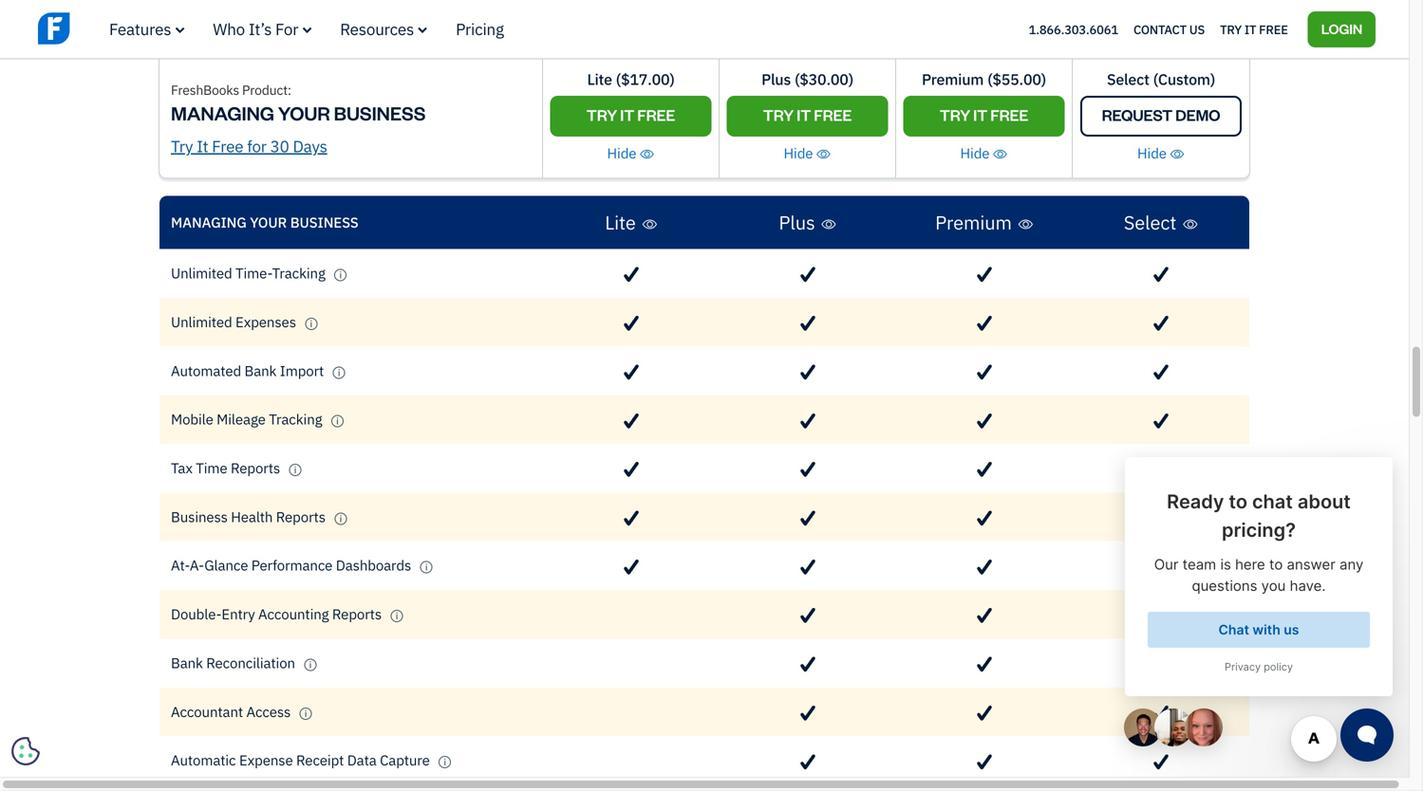 Task type: vqa. For each thing, say whether or not it's contained in the screenshot.
Your inside FreshBooks Product: MANAGING YOUR BUSINESS
yes



Task type: locate. For each thing, give the bounding box(es) containing it.
credit inside securely accept credit card payments in person or over the phone
[[276, 0, 314, 8]]

mobile mileage tracking
[[171, 410, 326, 429]]

select (custom)
[[1107, 69, 1215, 89]]

your inside 'element'
[[250, 213, 287, 232]]

managing down freshbooks
[[171, 101, 274, 125]]

reports right health
[[276, 508, 326, 526]]

0 vertical spatial unlimited
[[171, 264, 232, 282]]

person
[[430, 0, 474, 8]]

contact us
[[1134, 21, 1205, 37]]

managing inside the freshbooks product: managing your business
[[171, 101, 274, 125]]

i right cards
[[350, 118, 352, 130]]

plus for plus ($30.00)
[[762, 69, 791, 89]]

i right time-
[[339, 269, 342, 281]]

lite inside managing your business 'element'
[[605, 210, 636, 235]]

business inside managing your business 'element'
[[290, 213, 359, 232]]

cookie consent banner dialog
[[14, 544, 299, 763]]

0 vertical spatial business
[[334, 101, 426, 125]]

at-
[[171, 557, 190, 575]]

1 vertical spatial business
[[290, 213, 359, 232]]

checkmark image
[[1154, 67, 1169, 83], [624, 267, 639, 283], [801, 267, 815, 283], [1154, 267, 1169, 283], [801, 316, 815, 332], [977, 316, 992, 332], [1154, 316, 1169, 332], [624, 364, 639, 381], [1154, 364, 1169, 381], [624, 413, 639, 429], [977, 413, 992, 429], [624, 462, 639, 478], [801, 462, 815, 478], [624, 511, 639, 527], [977, 560, 992, 576], [1154, 560, 1169, 576], [801, 608, 815, 624], [977, 608, 992, 624], [1154, 608, 1169, 624], [801, 657, 815, 673], [977, 657, 992, 673], [801, 706, 815, 722], [977, 706, 992, 722], [801, 755, 815, 771], [977, 755, 992, 771]]

try it free link
[[1220, 17, 1288, 42]]

try down premium ($55.00)
[[940, 105, 970, 125]]

try it free down plus ($30.00)
[[763, 105, 852, 125]]

i up business health reports
[[294, 464, 297, 476]]

business down days
[[290, 213, 359, 232]]

mobile
[[171, 410, 213, 429]]

over
[[494, 0, 523, 8]]

plus
[[762, 69, 791, 89], [779, 210, 815, 235]]

try for lite ($17.00)
[[587, 105, 617, 125]]

a-
[[190, 557, 204, 575]]

bank left the "import"
[[245, 362, 277, 380]]

free down ($30.00)
[[814, 105, 852, 125]]

1 try it free link from the left
[[550, 96, 712, 137]]

reports down the dashboards
[[332, 605, 382, 624]]

it's
[[249, 19, 272, 39]]

i for business health reports
[[339, 513, 342, 525]]

select for select (custom)
[[1107, 69, 1150, 89]]

try it free for 30 days
[[171, 136, 327, 157]]

import
[[280, 362, 324, 380]]

it down lite ($17.00)
[[620, 105, 634, 125]]

1 vertical spatial premium
[[935, 210, 1012, 235]]

resources link
[[340, 19, 427, 39]]

1 horizontal spatial try it free
[[763, 105, 852, 125]]

3 try it free link from the left
[[903, 96, 1065, 137]]

unlimited
[[171, 264, 232, 282], [171, 313, 232, 331]]

($17.00)
[[616, 69, 675, 89]]

credit up for in the top of the page
[[276, 0, 314, 8]]

free for plus ($30.00)
[[814, 105, 852, 125]]

0 vertical spatial lite
[[587, 69, 612, 89]]

unlimited left time-
[[171, 264, 232, 282]]

it down plus ($30.00)
[[797, 105, 811, 125]]

free down client
[[212, 136, 243, 157]]

i right the dashboards
[[425, 562, 428, 574]]

i right the "import"
[[338, 367, 340, 379]]

bank reconciliation
[[171, 654, 298, 673]]

0 horizontal spatial try it free
[[587, 105, 675, 125]]

plus ($30.00)
[[762, 69, 853, 89]]

1 managing from the top
[[171, 101, 274, 125]]

bank
[[245, 362, 277, 380], [171, 654, 203, 673]]

securely accept credit card payments in person or over the phone
[[171, 0, 523, 34]]

request demo link
[[1080, 96, 1242, 137]]

at-a-glance performance dashboards
[[171, 557, 415, 575]]

demo
[[1176, 105, 1220, 125]]

i up the dashboards
[[339, 513, 342, 525]]

your up days
[[278, 101, 330, 125]]

i right expenses
[[310, 318, 312, 330]]

charge client credit cards
[[171, 113, 339, 132]]

bank down "double-"
[[171, 654, 203, 673]]

0 vertical spatial select
[[1107, 69, 1150, 89]]

1 try it free from the left
[[587, 105, 675, 125]]

1 vertical spatial tracking
[[269, 410, 322, 429]]

i for unlimited expenses
[[310, 318, 312, 330]]

your
[[278, 101, 330, 125], [250, 213, 287, 232]]

premium ($55.00)
[[922, 69, 1046, 89]]

it down premium ($55.00)
[[973, 105, 988, 125]]

1 vertical spatial lite
[[605, 210, 636, 235]]

1 vertical spatial bank
[[171, 654, 203, 673]]

i
[[249, 21, 251, 33], [350, 118, 352, 130], [339, 269, 342, 281], [310, 318, 312, 330], [338, 367, 340, 379], [336, 415, 339, 427], [294, 464, 297, 476], [339, 513, 342, 525], [425, 562, 428, 574], [396, 611, 398, 622], [309, 659, 312, 671], [305, 708, 307, 720], [444, 757, 446, 769]]

0 vertical spatial credit
[[276, 0, 314, 8]]

try it free down lite ($17.00)
[[587, 105, 675, 125]]

free
[[1259, 21, 1288, 37], [637, 105, 675, 125], [814, 105, 852, 125], [990, 105, 1028, 125], [212, 136, 243, 157]]

select
[[1107, 69, 1150, 89], [1124, 210, 1177, 235]]

try it free
[[587, 105, 675, 125], [763, 105, 852, 125], [940, 105, 1028, 125]]

tracking down the "import"
[[269, 410, 322, 429]]

(custom)
[[1153, 69, 1215, 89]]

0 vertical spatial plus
[[762, 69, 791, 89]]

premium
[[922, 69, 984, 89], [935, 210, 1012, 235]]

checkmark image
[[1154, 116, 1169, 132], [977, 267, 992, 283], [624, 316, 639, 332], [801, 364, 815, 381], [977, 364, 992, 381], [801, 413, 815, 429], [1154, 413, 1169, 429], [977, 462, 992, 478], [801, 511, 815, 527], [977, 511, 992, 527], [624, 560, 639, 576], [801, 560, 815, 576], [1154, 706, 1169, 722], [1154, 755, 1169, 771]]

1.866.303.6061 link
[[1029, 21, 1118, 37]]

reports right time
[[231, 459, 280, 478]]

cards
[[299, 113, 336, 132]]

try down plus ($30.00)
[[763, 105, 794, 125]]

lite ($17.00)
[[587, 69, 675, 89]]

1.866.303.6061
[[1029, 21, 1118, 37]]

who it's for link
[[213, 19, 312, 39]]

i right who
[[249, 21, 251, 33]]

1 horizontal spatial bank
[[245, 362, 277, 380]]

1 vertical spatial select
[[1124, 210, 1177, 235]]

try it free for ($17.00)
[[587, 105, 675, 125]]

business down resources at the left top of the page
[[334, 101, 426, 125]]

it for ($17.00)
[[620, 105, 634, 125]]

plus inside managing your business 'element'
[[779, 210, 815, 235]]

automatic
[[171, 752, 236, 770]]

1 vertical spatial your
[[250, 213, 287, 232]]

dialog
[[0, 0, 1423, 792]]

1 vertical spatial reports
[[276, 508, 326, 526]]

tracking up expenses
[[272, 264, 325, 282]]

try it free link down premium ($55.00)
[[903, 96, 1065, 137]]

lite
[[587, 69, 612, 89], [605, 210, 636, 235]]

your up time-
[[250, 213, 287, 232]]

free down ($55.00)
[[990, 105, 1028, 125]]

securely
[[171, 0, 225, 8]]

try it free link down lite ($17.00)
[[550, 96, 712, 137]]

performance
[[251, 557, 333, 575]]

0 horizontal spatial bank
[[171, 654, 203, 673]]

i for bank reconciliation
[[309, 659, 312, 671]]

cookie preferences image
[[11, 738, 40, 766]]

premium inside managing your business 'element'
[[935, 210, 1012, 235]]

login link
[[1308, 11, 1376, 47]]

try it free link down plus ($30.00)
[[727, 96, 888, 137]]

2 unlimited from the top
[[171, 313, 232, 331]]

1 vertical spatial credit
[[258, 113, 296, 132]]

2 vertical spatial reports
[[332, 605, 382, 624]]

0 vertical spatial tracking
[[272, 264, 325, 282]]

try down charge
[[171, 136, 193, 157]]

try down lite ($17.00)
[[587, 105, 617, 125]]

i right mobile mileage tracking
[[336, 415, 339, 427]]

accounting
[[258, 605, 329, 624]]

i down the dashboards
[[396, 611, 398, 622]]

i for charge client credit cards
[[350, 118, 352, 130]]

0 vertical spatial reports
[[231, 459, 280, 478]]

reports for health
[[276, 508, 326, 526]]

unlimited up automated
[[171, 313, 232, 331]]

2 try it free link from the left
[[727, 96, 888, 137]]

for
[[247, 136, 267, 157]]

credit
[[276, 0, 314, 8], [258, 113, 296, 132]]

0 vertical spatial bank
[[245, 362, 277, 380]]

1 vertical spatial unlimited
[[171, 313, 232, 331]]

i down accounting
[[309, 659, 312, 671]]

($30.00)
[[795, 69, 853, 89]]

business
[[171, 508, 228, 526]]

time-
[[235, 264, 272, 282]]

i right capture
[[444, 757, 446, 769]]

0 horizontal spatial try it free link
[[550, 96, 712, 137]]

1 horizontal spatial try it free link
[[727, 96, 888, 137]]

0 vertical spatial premium
[[922, 69, 984, 89]]

phone
[[195, 16, 235, 34]]

2 horizontal spatial try it free link
[[903, 96, 1065, 137]]

credit up 30
[[258, 113, 296, 132]]

i right access
[[305, 708, 307, 720]]

free for lite ($17.00)
[[637, 105, 675, 125]]

2 managing from the top
[[171, 213, 247, 232]]

try it free link for ($55.00)
[[903, 96, 1065, 137]]

select inside managing your business 'element'
[[1124, 210, 1177, 235]]

reports
[[231, 459, 280, 478], [276, 508, 326, 526], [332, 605, 382, 624]]

0 vertical spatial your
[[278, 101, 330, 125]]

tax time reports
[[171, 459, 283, 478]]

who
[[213, 19, 245, 39]]

0 vertical spatial managing
[[171, 101, 274, 125]]

try it free link
[[550, 96, 712, 137], [727, 96, 888, 137], [903, 96, 1065, 137]]

i for unlimited time-tracking
[[339, 269, 342, 281]]

accountant access
[[171, 703, 294, 721]]

1 vertical spatial managing
[[171, 213, 247, 232]]

3 try it free from the left
[[940, 105, 1028, 125]]

i for automated bank import
[[338, 367, 340, 379]]

managing your business element
[[160, 196, 1249, 792]]

tracking
[[272, 264, 325, 282], [269, 410, 322, 429]]

2 try it free from the left
[[763, 105, 852, 125]]

managing up unlimited time-tracking
[[171, 213, 247, 232]]

managing
[[171, 101, 274, 125], [171, 213, 247, 232]]

free down ($17.00)
[[637, 105, 675, 125]]

($55.00)
[[988, 69, 1046, 89]]

1 unlimited from the top
[[171, 264, 232, 282]]

unlimited for unlimited time-tracking
[[171, 264, 232, 282]]

1 vertical spatial plus
[[779, 210, 815, 235]]

i for mobile mileage tracking
[[336, 415, 339, 427]]

for
[[275, 19, 298, 39]]

2 horizontal spatial try it free
[[940, 105, 1028, 125]]

try it free down premium ($55.00)
[[940, 105, 1028, 125]]

it
[[620, 105, 634, 125], [797, 105, 811, 125], [973, 105, 988, 125], [197, 136, 208, 157]]



Task type: describe. For each thing, give the bounding box(es) containing it.
i for double-entry accounting reports
[[396, 611, 398, 622]]

your inside the freshbooks product: managing your business
[[278, 101, 330, 125]]

free for premium ($55.00)
[[990, 105, 1028, 125]]

i for tax time reports
[[294, 464, 297, 476]]

capture
[[380, 752, 430, 770]]

reconciliation
[[206, 654, 295, 673]]

entry
[[222, 605, 255, 624]]

it down charge
[[197, 136, 208, 157]]

lite for lite ($17.00)
[[587, 69, 612, 89]]

tracking for time-
[[272, 264, 325, 282]]

expenses
[[235, 313, 296, 331]]

managing your business
[[171, 213, 359, 232]]

i for automatic expense receipt data capture
[[444, 757, 446, 769]]

card
[[317, 0, 346, 8]]

unlimited time-tracking
[[171, 264, 329, 282]]

automatic expense receipt data capture
[[171, 752, 433, 770]]

lite for lite
[[605, 210, 636, 235]]

i for accountant access
[[305, 708, 307, 720]]

features
[[109, 19, 171, 39]]

freshbooks
[[171, 81, 239, 99]]

try it free for 30 days link
[[171, 136, 327, 157]]

try it free for ($30.00)
[[763, 105, 852, 125]]

payments
[[350, 0, 412, 8]]

accept
[[229, 0, 272, 8]]

business inside the freshbooks product: managing your business
[[334, 101, 426, 125]]

i for at-a-glance performance dashboards
[[425, 562, 428, 574]]

it for ($30.00)
[[797, 105, 811, 125]]

expense
[[239, 752, 293, 770]]

pricing
[[456, 19, 504, 39]]

premium for premium
[[935, 210, 1012, 235]]

credit for card
[[276, 0, 314, 8]]

managing inside 'element'
[[171, 213, 247, 232]]

charge
[[171, 113, 215, 132]]

in
[[416, 0, 427, 8]]

request
[[1102, 105, 1173, 125]]

try it free link for ($17.00)
[[550, 96, 712, 137]]

try left it
[[1220, 21, 1242, 37]]

resources
[[340, 19, 414, 39]]

unlimited expenses
[[171, 313, 299, 331]]

client
[[218, 113, 255, 132]]

free right it
[[1259, 21, 1288, 37]]

tracking for mileage
[[269, 410, 322, 429]]

tax
[[171, 459, 193, 478]]

data
[[347, 752, 377, 770]]

it for ($55.00)
[[973, 105, 988, 125]]

pricing link
[[456, 19, 504, 39]]

request demo
[[1102, 105, 1220, 125]]

business health reports
[[171, 508, 329, 526]]

reports for time
[[231, 459, 280, 478]]

freshbooks product: managing your business
[[171, 81, 426, 125]]

credit for cards
[[258, 113, 296, 132]]

receipt
[[296, 752, 344, 770]]

plus for plus
[[779, 210, 815, 235]]

it
[[1245, 21, 1256, 37]]

automated bank import
[[171, 362, 327, 380]]

premium for premium ($55.00)
[[922, 69, 984, 89]]

try it free for ($55.00)
[[940, 105, 1028, 125]]

product:
[[242, 81, 291, 99]]

i for securely accept credit card payments in person or over the phone
[[249, 21, 251, 33]]

try for plus ($30.00)
[[763, 105, 794, 125]]

days
[[293, 136, 327, 157]]

accountant
[[171, 703, 243, 721]]

try it free link for ($30.00)
[[727, 96, 888, 137]]

automated
[[171, 362, 241, 380]]

freshbooks logo image
[[38, 10, 185, 46]]

30
[[270, 136, 289, 157]]

try it free
[[1220, 21, 1288, 37]]

health
[[231, 508, 273, 526]]

time
[[196, 459, 227, 478]]

features link
[[109, 19, 184, 39]]

double-entry accounting reports
[[171, 605, 385, 624]]

access
[[246, 703, 291, 721]]

double-
[[171, 605, 222, 624]]

glance
[[204, 557, 248, 575]]

us
[[1189, 21, 1205, 37]]

select for select
[[1124, 210, 1177, 235]]

or
[[477, 0, 490, 8]]

mileage
[[217, 410, 266, 429]]

unlimited for unlimited expenses
[[171, 313, 232, 331]]

the
[[171, 16, 192, 34]]

who it's for
[[213, 19, 298, 39]]

contact us link
[[1134, 17, 1205, 42]]

contact
[[1134, 21, 1187, 37]]

dashboards
[[336, 557, 411, 575]]

login
[[1321, 19, 1362, 37]]

try for premium ($55.00)
[[940, 105, 970, 125]]



